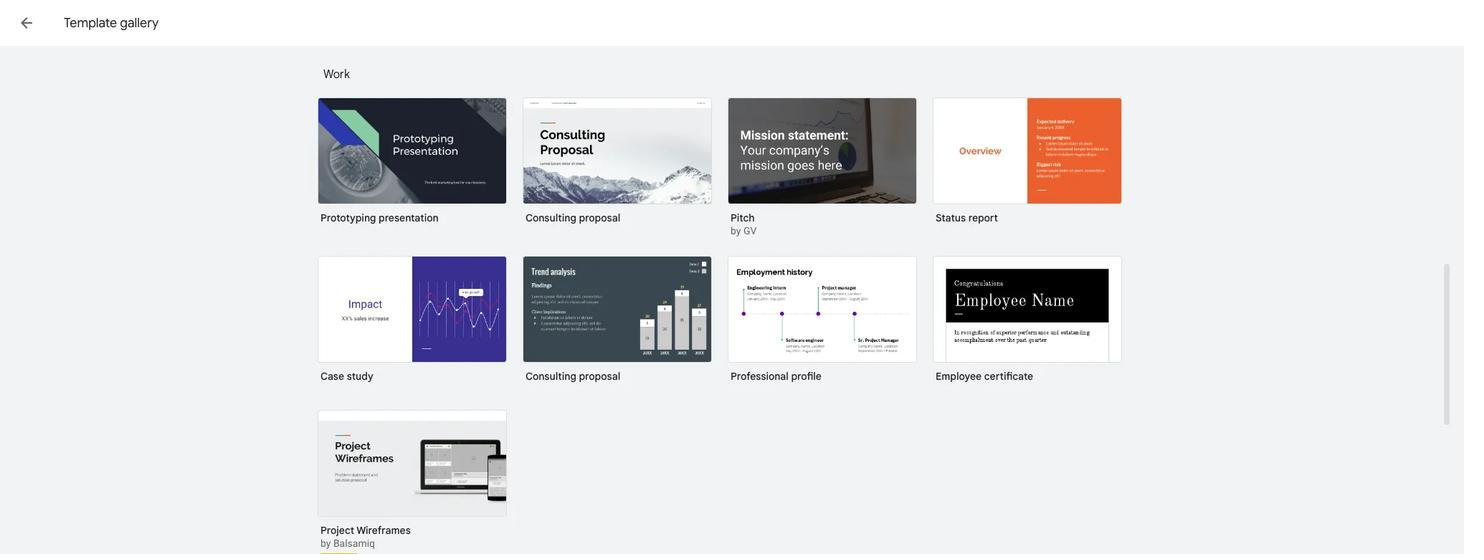 Task type: locate. For each thing, give the bounding box(es) containing it.
1 vertical spatial consulting
[[526, 370, 577, 383]]

1 vertical spatial consulting proposal
[[526, 370, 621, 383]]

1 consulting proposal option from the top
[[523, 98, 712, 235]]

balsamiq link
[[333, 538, 375, 549]]

presentation
[[379, 212, 439, 224]]

1 vertical spatial by
[[321, 538, 331, 549]]

project wireframes option
[[318, 410, 507, 554]]

professional
[[731, 370, 789, 383]]

status report
[[936, 212, 998, 224]]

gv
[[744, 225, 757, 237]]

0 vertical spatial consulting proposal option
[[523, 98, 712, 235]]

pitch by gv
[[731, 212, 757, 237]]

2 consulting proposal option from the top
[[523, 256, 712, 393]]

project
[[321, 524, 354, 537]]

choose template dialog dialog
[[0, 0, 1464, 554]]

by left 'gv' link
[[731, 225, 741, 237]]

1 vertical spatial proposal
[[579, 370, 621, 383]]

consulting proposal option
[[523, 98, 712, 235], [523, 256, 712, 393]]

work list box
[[318, 98, 1142, 554]]

case study option
[[318, 256, 507, 393]]

1 consulting from the top
[[526, 212, 577, 224]]

case study
[[321, 370, 373, 383]]

by down project
[[321, 538, 331, 549]]

template gallery
[[64, 15, 159, 31]]

employee certificate option
[[933, 256, 1122, 402]]

project wireframes by balsamiq
[[321, 524, 411, 549]]

prototyping presentation
[[321, 212, 439, 224]]

0 horizontal spatial by
[[321, 538, 331, 549]]

consulting proposal
[[526, 212, 621, 224], [526, 370, 621, 383]]

2 consulting from the top
[[526, 370, 577, 383]]

list box inside choose template dialog dialog
[[318, 0, 1142, 60]]

gv link
[[744, 225, 757, 237]]

wireframes
[[357, 524, 411, 537]]

proposal
[[579, 212, 621, 224], [579, 370, 621, 383]]

by inside project wireframes by balsamiq
[[321, 538, 331, 549]]

0 vertical spatial proposal
[[579, 212, 621, 224]]

consulting for first consulting proposal option from the top of the work list box
[[526, 212, 577, 224]]

employee
[[936, 370, 982, 383]]

prototyping presentation option
[[318, 98, 507, 235]]

2 consulting proposal from the top
[[526, 370, 621, 383]]

0 vertical spatial consulting
[[526, 212, 577, 224]]

1 vertical spatial consulting proposal option
[[523, 256, 712, 393]]

1 horizontal spatial by
[[731, 225, 741, 237]]

0 vertical spatial by
[[731, 225, 741, 237]]

list box
[[318, 0, 1142, 60]]

0 vertical spatial consulting proposal
[[526, 212, 621, 224]]

consulting
[[526, 212, 577, 224], [526, 370, 577, 383]]

by
[[731, 225, 741, 237], [321, 538, 331, 549]]

balsamiq
[[333, 538, 375, 549]]



Task type: describe. For each thing, give the bounding box(es) containing it.
slides
[[80, 13, 120, 33]]

by inside pitch by gv
[[731, 225, 741, 237]]

1 proposal from the top
[[579, 212, 621, 224]]

work
[[323, 67, 350, 82]]

professional profile option
[[728, 256, 917, 393]]

gallery
[[120, 15, 159, 31]]

report
[[969, 212, 998, 224]]

employee certificate
[[936, 370, 1034, 383]]

2 proposal from the top
[[579, 370, 621, 383]]

professional profile
[[731, 370, 822, 383]]

status
[[936, 212, 966, 224]]

study
[[347, 370, 373, 383]]

case
[[321, 370, 344, 383]]

pitch option
[[728, 98, 917, 239]]

consulting for 1st consulting proposal option from the bottom of the work list box
[[526, 370, 577, 383]]

certificate
[[984, 370, 1034, 383]]

prototyping
[[321, 212, 376, 224]]

1 consulting proposal from the top
[[526, 212, 621, 224]]

status report option
[[933, 98, 1122, 235]]

slides link
[[46, 9, 120, 40]]

template
[[64, 15, 117, 31]]

pitch
[[731, 212, 755, 224]]

profile
[[791, 370, 822, 383]]



Task type: vqa. For each thing, say whether or not it's contained in the screenshot.
1st Consulting proposal from the bottom of the Work List Box
yes



